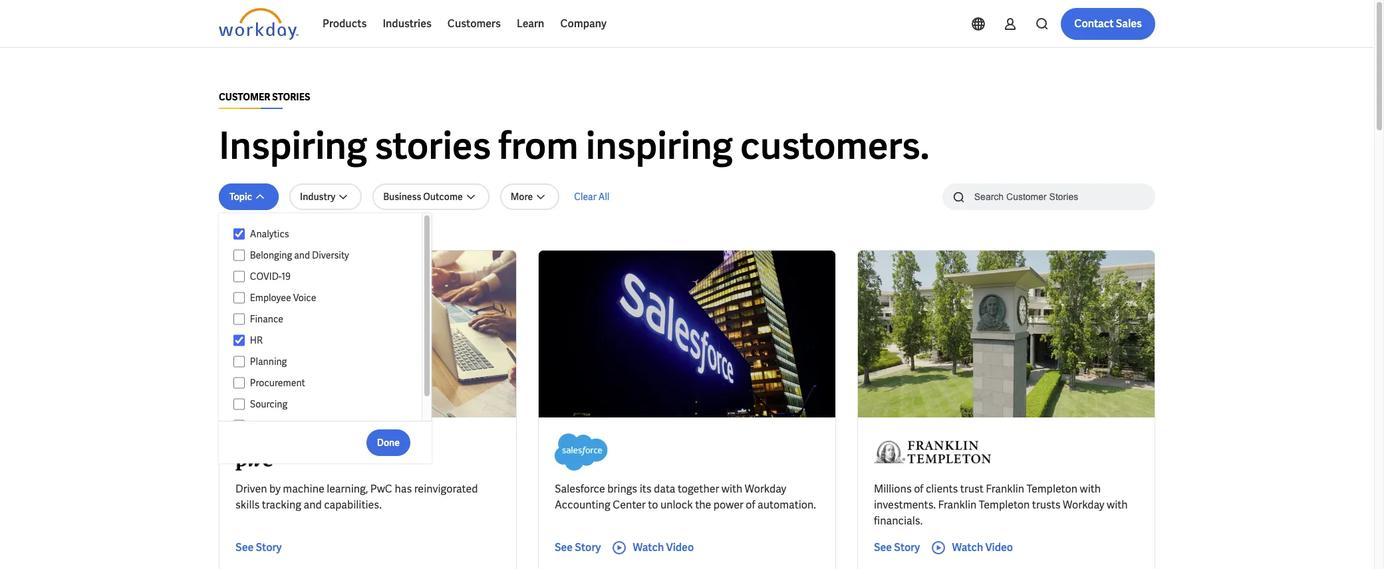 Task type: vqa. For each thing, say whether or not it's contained in the screenshot.
to
yes



Task type: locate. For each thing, give the bounding box(es) containing it.
2 horizontal spatial see story link
[[874, 540, 921, 556]]

1 horizontal spatial see
[[555, 541, 573, 555]]

contact
[[1075, 17, 1114, 31]]

of
[[914, 482, 924, 496], [746, 498, 756, 512]]

video for to
[[666, 541, 694, 555]]

3 story from the left
[[894, 541, 921, 555]]

0 vertical spatial workday
[[745, 482, 787, 496]]

watch video link down to
[[612, 540, 694, 556]]

0 horizontal spatial watch
[[633, 541, 664, 555]]

see story down "skills"
[[236, 541, 282, 555]]

story down financials.
[[894, 541, 921, 555]]

technology link
[[245, 418, 409, 434]]

watch video
[[633, 541, 694, 555], [952, 541, 1014, 555]]

inspiring
[[219, 122, 367, 170]]

workday
[[745, 482, 787, 496], [1063, 498, 1105, 512]]

covid-
[[250, 271, 282, 283]]

1 horizontal spatial workday
[[1063, 498, 1105, 512]]

0 vertical spatial and
[[294, 250, 310, 262]]

2 horizontal spatial see story
[[874, 541, 921, 555]]

1 horizontal spatial watch video
[[952, 541, 1014, 555]]

watch video down to
[[633, 541, 694, 555]]

0 horizontal spatial with
[[722, 482, 743, 496]]

see story link down financials.
[[874, 540, 921, 556]]

0 horizontal spatial video
[[666, 541, 694, 555]]

None checkbox
[[234, 271, 245, 283], [234, 292, 245, 304], [234, 335, 245, 347], [234, 356, 245, 368], [234, 399, 245, 411], [234, 420, 245, 432], [234, 271, 245, 283], [234, 292, 245, 304], [234, 335, 245, 347], [234, 356, 245, 368], [234, 399, 245, 411], [234, 420, 245, 432]]

19
[[282, 271, 291, 283]]

salesforce
[[555, 482, 605, 496]]

customers button
[[440, 8, 509, 40]]

the
[[695, 498, 712, 512]]

and down "machine"
[[304, 498, 322, 512]]

1 vertical spatial and
[[304, 498, 322, 512]]

watch
[[633, 541, 664, 555], [952, 541, 984, 555]]

watch video down millions of clients trust franklin templeton with investments. franklin templeton trusts workday with financials.
[[952, 541, 1014, 555]]

0 horizontal spatial of
[[746, 498, 756, 512]]

story down accounting
[[575, 541, 601, 555]]

see story down financials.
[[874, 541, 921, 555]]

sourcing link
[[245, 397, 409, 413]]

0 horizontal spatial watch video link
[[612, 540, 694, 556]]

automation.
[[758, 498, 816, 512]]

1 horizontal spatial of
[[914, 482, 924, 496]]

procurement
[[250, 377, 305, 389]]

Search Customer Stories text field
[[967, 185, 1130, 208]]

story down tracking
[[256, 541, 282, 555]]

1 watch from the left
[[633, 541, 664, 555]]

see down accounting
[[555, 541, 573, 555]]

franklin right trust
[[986, 482, 1025, 496]]

0 vertical spatial of
[[914, 482, 924, 496]]

watch down to
[[633, 541, 664, 555]]

1 horizontal spatial story
[[575, 541, 601, 555]]

customers.
[[741, 122, 930, 170]]

franklin
[[986, 482, 1025, 496], [939, 498, 977, 512]]

see story down accounting
[[555, 541, 601, 555]]

driven
[[236, 482, 267, 496]]

done button
[[367, 430, 411, 456]]

1 horizontal spatial with
[[1080, 482, 1101, 496]]

see story link down accounting
[[555, 540, 601, 556]]

machine
[[283, 482, 325, 496]]

2 story from the left
[[575, 541, 601, 555]]

finance link
[[245, 311, 409, 327]]

with
[[722, 482, 743, 496], [1080, 482, 1101, 496], [1107, 498, 1128, 512]]

see down financials.
[[874, 541, 892, 555]]

more
[[511, 191, 533, 203]]

watch for center
[[633, 541, 664, 555]]

1 horizontal spatial see story
[[555, 541, 601, 555]]

1 horizontal spatial video
[[986, 541, 1014, 555]]

see for salesforce brings its data together with workday accounting center to unlock the power of automation.
[[555, 541, 573, 555]]

analytics
[[250, 228, 289, 240]]

1 watch video link from the left
[[612, 540, 694, 556]]

0 horizontal spatial story
[[256, 541, 282, 555]]

business
[[383, 191, 421, 203]]

video down millions of clients trust franklin templeton with investments. franklin templeton trusts workday with financials.
[[986, 541, 1014, 555]]

3 see story from the left
[[874, 541, 921, 555]]

video down unlock
[[666, 541, 694, 555]]

topic
[[230, 191, 252, 203]]

and
[[294, 250, 310, 262], [304, 498, 322, 512]]

accounting
[[555, 498, 611, 512]]

learn button
[[509, 8, 553, 40]]

of right power
[[746, 498, 756, 512]]

2 watch video link from the left
[[931, 540, 1014, 556]]

0 vertical spatial franklin
[[986, 482, 1025, 496]]

of up investments.
[[914, 482, 924, 496]]

watch down millions of clients trust franklin templeton with investments. franklin templeton trusts workday with financials.
[[952, 541, 984, 555]]

0 horizontal spatial franklin
[[939, 498, 977, 512]]

1 horizontal spatial watch
[[952, 541, 984, 555]]

workday up automation.
[[745, 482, 787, 496]]

templeton down trust
[[979, 498, 1030, 512]]

franklin templeton companies, llc image
[[874, 434, 991, 471]]

0 horizontal spatial see story
[[236, 541, 282, 555]]

0 horizontal spatial workday
[[745, 482, 787, 496]]

company
[[561, 17, 607, 31]]

0 horizontal spatial watch video
[[633, 541, 694, 555]]

templeton up trusts
[[1027, 482, 1078, 496]]

1 horizontal spatial see story link
[[555, 540, 601, 556]]

outcome
[[423, 191, 463, 203]]

see story for salesforce brings its data together with workday accounting center to unlock the power of automation.
[[555, 541, 601, 555]]

1 vertical spatial of
[[746, 498, 756, 512]]

finance
[[250, 313, 284, 325]]

0 horizontal spatial see
[[236, 541, 254, 555]]

planning link
[[245, 354, 409, 370]]

to
[[648, 498, 658, 512]]

see story link down "skills"
[[236, 540, 282, 556]]

1 horizontal spatial franklin
[[986, 482, 1025, 496]]

products
[[323, 17, 367, 31]]

video
[[666, 541, 694, 555], [986, 541, 1014, 555]]

video for templeton
[[986, 541, 1014, 555]]

salesforce.com image
[[555, 434, 608, 471]]

story
[[256, 541, 282, 555], [575, 541, 601, 555], [894, 541, 921, 555]]

templeton
[[1027, 482, 1078, 496], [979, 498, 1030, 512]]

analytics link
[[245, 226, 409, 242]]

voice
[[293, 292, 316, 304]]

watch video link down millions of clients trust franklin templeton with investments. franklin templeton trusts workday with financials.
[[931, 540, 1014, 556]]

results
[[236, 228, 268, 240]]

millions
[[874, 482, 912, 496]]

see story link
[[236, 540, 282, 556], [555, 540, 601, 556], [874, 540, 921, 556]]

2 horizontal spatial story
[[894, 541, 921, 555]]

1 horizontal spatial watch video link
[[931, 540, 1014, 556]]

1 video from the left
[[666, 541, 694, 555]]

belonging and diversity link
[[245, 248, 409, 263]]

watch video link
[[612, 540, 694, 556], [931, 540, 1014, 556]]

employee voice link
[[245, 290, 409, 306]]

2 watch video from the left
[[952, 541, 1014, 555]]

1 vertical spatial workday
[[1063, 498, 1105, 512]]

and left diversity
[[294, 250, 310, 262]]

see down "skills"
[[236, 541, 254, 555]]

clear all button
[[570, 184, 614, 210]]

2 horizontal spatial with
[[1107, 498, 1128, 512]]

center
[[613, 498, 646, 512]]

watch video link for franklin
[[931, 540, 1014, 556]]

diversity
[[312, 250, 349, 262]]

2 see story from the left
[[555, 541, 601, 555]]

3 see from the left
[[874, 541, 892, 555]]

1 watch video from the left
[[633, 541, 694, 555]]

2 see from the left
[[555, 541, 573, 555]]

workday right trusts
[[1063, 498, 1105, 512]]

408 results
[[219, 228, 268, 240]]

2 horizontal spatial see
[[874, 541, 892, 555]]

see
[[236, 541, 254, 555], [555, 541, 573, 555], [874, 541, 892, 555]]

0 horizontal spatial see story link
[[236, 540, 282, 556]]

None checkbox
[[234, 228, 245, 240], [234, 250, 245, 262], [234, 313, 245, 325], [234, 377, 245, 389], [234, 228, 245, 240], [234, 250, 245, 262], [234, 313, 245, 325], [234, 377, 245, 389]]

3 see story link from the left
[[874, 540, 921, 556]]

go to the homepage image
[[219, 8, 299, 40]]

2 video from the left
[[986, 541, 1014, 555]]

2 see story link from the left
[[555, 540, 601, 556]]

contact sales link
[[1061, 8, 1156, 40]]

franklin down trust
[[939, 498, 977, 512]]

stories
[[375, 122, 491, 170]]

2 watch from the left
[[952, 541, 984, 555]]

employee voice
[[250, 292, 316, 304]]

belonging
[[250, 250, 292, 262]]



Task type: describe. For each thing, give the bounding box(es) containing it.
contact sales
[[1075, 17, 1142, 31]]

workday inside millions of clients trust franklin templeton with investments. franklin templeton trusts workday with financials.
[[1063, 498, 1105, 512]]

by
[[269, 482, 281, 496]]

capabilities.
[[324, 498, 382, 512]]

belonging and diversity
[[250, 250, 349, 262]]

topic button
[[219, 184, 279, 210]]

brings
[[608, 482, 638, 496]]

company button
[[553, 8, 615, 40]]

watch video link for center
[[612, 540, 694, 556]]

of inside salesforce brings its data together with workday accounting center to unlock the power of automation.
[[746, 498, 756, 512]]

all
[[599, 191, 610, 203]]

hr
[[250, 335, 263, 347]]

covid-19
[[250, 271, 291, 283]]

1 story from the left
[[256, 541, 282, 555]]

learning,
[[327, 482, 368, 496]]

customers
[[448, 17, 501, 31]]

millions of clients trust franklin templeton with investments. franklin templeton trusts workday with financials.
[[874, 482, 1128, 528]]

sales
[[1116, 17, 1142, 31]]

business outcome button
[[373, 184, 489, 210]]

clear all
[[574, 191, 610, 203]]

watch video for to
[[633, 541, 694, 555]]

pwc
[[370, 482, 393, 496]]

story for millions of clients trust franklin templeton with investments. franklin templeton trusts workday with financials.
[[894, 541, 921, 555]]

skills
[[236, 498, 260, 512]]

its
[[640, 482, 652, 496]]

watch video for templeton
[[952, 541, 1014, 555]]

408
[[219, 228, 234, 240]]

of inside millions of clients trust franklin templeton with investments. franklin templeton trusts workday with financials.
[[914, 482, 924, 496]]

driven by machine learning, pwc has reinvigorated skills tracking and capabilities.
[[236, 482, 478, 512]]

from
[[499, 122, 579, 170]]

clear
[[574, 191, 597, 203]]

pricewaterhousecoopers global licensing services corporation (pwc) image
[[236, 434, 284, 471]]

1 vertical spatial franklin
[[939, 498, 977, 512]]

together
[[678, 482, 720, 496]]

workday inside salesforce brings its data together with workday accounting center to unlock the power of automation.
[[745, 482, 787, 496]]

see story for millions of clients trust franklin templeton with investments. franklin templeton trusts workday with financials.
[[874, 541, 921, 555]]

industries
[[383, 17, 432, 31]]

business outcome
[[383, 191, 463, 203]]

1 see story from the left
[[236, 541, 282, 555]]

tracking
[[262, 498, 301, 512]]

sourcing
[[250, 399, 288, 411]]

inspiring stories from inspiring customers.
[[219, 122, 930, 170]]

trust
[[961, 482, 984, 496]]

learn
[[517, 17, 545, 31]]

procurement link
[[245, 375, 409, 391]]

story for salesforce brings its data together with workday accounting center to unlock the power of automation.
[[575, 541, 601, 555]]

covid-19 link
[[245, 269, 409, 285]]

data
[[654, 482, 676, 496]]

0 vertical spatial templeton
[[1027, 482, 1078, 496]]

trusts
[[1033, 498, 1061, 512]]

power
[[714, 498, 744, 512]]

employee
[[250, 292, 291, 304]]

salesforce brings its data together with workday accounting center to unlock the power of automation.
[[555, 482, 816, 512]]

investments.
[[874, 498, 936, 512]]

and inside driven by machine learning, pwc has reinvigorated skills tracking and capabilities.
[[304, 498, 322, 512]]

hr link
[[245, 333, 409, 349]]

see story link for salesforce brings its data together with workday accounting center to unlock the power of automation.
[[555, 540, 601, 556]]

1 vertical spatial templeton
[[979, 498, 1030, 512]]

planning
[[250, 356, 287, 368]]

industry
[[300, 191, 335, 203]]

1 see from the left
[[236, 541, 254, 555]]

watch for franklin
[[952, 541, 984, 555]]

inspiring
[[586, 122, 733, 170]]

1 see story link from the left
[[236, 540, 282, 556]]

industry button
[[290, 184, 362, 210]]

unlock
[[661, 498, 693, 512]]

clients
[[926, 482, 958, 496]]

done
[[377, 437, 400, 449]]

stories
[[272, 91, 310, 103]]

technology
[[250, 420, 298, 432]]

more button
[[500, 184, 560, 210]]

with inside salesforce brings its data together with workday accounting center to unlock the power of automation.
[[722, 482, 743, 496]]

customer
[[219, 91, 270, 103]]

industries button
[[375, 8, 440, 40]]

financials.
[[874, 514, 923, 528]]

has
[[395, 482, 412, 496]]

see for millions of clients trust franklin templeton with investments. franklin templeton trusts workday with financials.
[[874, 541, 892, 555]]

see story link for millions of clients trust franklin templeton with investments. franklin templeton trusts workday with financials.
[[874, 540, 921, 556]]

products button
[[315, 8, 375, 40]]

reinvigorated
[[414, 482, 478, 496]]

customer stories
[[219, 91, 310, 103]]



